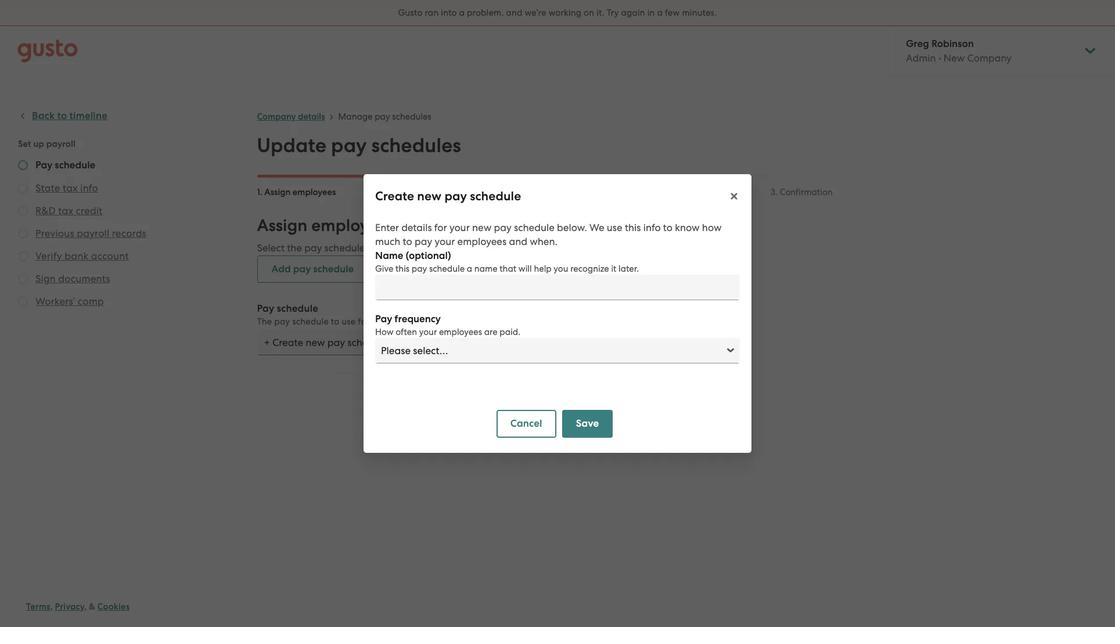 Task type: locate. For each thing, give the bounding box(es) containing it.
how
[[702, 222, 722, 234]]

pay
[[257, 303, 275, 315], [375, 313, 392, 325]]

your
[[450, 222, 470, 234], [435, 236, 455, 248], [419, 327, 437, 338]]

&
[[89, 602, 95, 612]]

for
[[435, 222, 447, 234], [358, 317, 370, 327]]

to right 'info'
[[663, 222, 673, 234]]

1 horizontal spatial details
[[402, 222, 432, 234]]

1 vertical spatial schedules
[[372, 134, 461, 157]]

0 vertical spatial new
[[417, 189, 442, 204]]

like
[[394, 242, 409, 254]]

save
[[576, 418, 599, 430]]

assign down "update"
[[265, 187, 291, 198]]

employees up "name"
[[458, 236, 507, 248]]

pay inside name (optional) give this pay schedule a name that will help you recognize it later.
[[412, 264, 427, 274]]

1 vertical spatial use
[[342, 317, 356, 327]]

details up or on the left of page
[[402, 222, 432, 234]]

schedules for manage pay schedules
[[392, 112, 432, 122]]

into
[[441, 8, 457, 18]]

assign
[[265, 187, 291, 198], [257, 216, 308, 236]]

0 horizontal spatial for
[[358, 317, 370, 327]]

on
[[584, 8, 595, 18]]

below.
[[557, 222, 587, 234]]

1 vertical spatial for
[[358, 317, 370, 327]]

,
[[50, 602, 53, 612], [84, 602, 87, 612]]

manage
[[338, 112, 373, 122]]

schedules down the manage pay schedules
[[372, 134, 461, 157]]

that
[[500, 264, 517, 274]]

this left 'info'
[[625, 222, 641, 234]]

assign for assign employees
[[265, 187, 291, 198]]

, left privacy at the bottom left of page
[[50, 602, 53, 612]]

create new pay schedule
[[375, 189, 521, 204]]

name
[[475, 264, 498, 274]]

a left "name"
[[467, 264, 473, 274]]

add
[[272, 263, 291, 275]]

employees
[[293, 187, 336, 198], [312, 216, 395, 236], [458, 236, 507, 248], [384, 317, 428, 327], [439, 327, 482, 338]]

cookies button
[[97, 600, 130, 614]]

to right much
[[403, 236, 412, 248]]

dialog main content element
[[364, 214, 752, 453]]

terms link
[[26, 602, 50, 612]]

schedule up when.
[[514, 222, 555, 234]]

pay for pay frequency
[[375, 313, 392, 325]]

a right the add
[[445, 242, 451, 254]]

you'd
[[368, 242, 392, 254]]

use
[[607, 222, 623, 234], [342, 317, 356, 327]]

new
[[417, 189, 442, 204], [472, 222, 492, 234], [454, 242, 473, 254]]

details inside enter details for your new pay schedule below. we use this info to know how much to pay your employees and when.
[[402, 222, 432, 234]]

employees left 'are'
[[439, 327, 482, 338]]

1 vertical spatial assign
[[257, 216, 308, 236]]

when.
[[530, 236, 558, 248]]

details for enter
[[402, 222, 432, 234]]

schedule down (optional) at the left
[[429, 264, 465, 274]]

how
[[375, 327, 394, 338]]

employees right all
[[384, 317, 428, 327]]

pay
[[375, 112, 390, 122], [331, 134, 367, 157], [445, 189, 467, 204], [419, 216, 449, 236], [494, 222, 512, 234], [415, 236, 432, 248], [305, 242, 322, 254], [475, 242, 493, 254], [293, 263, 311, 275], [412, 264, 427, 274], [274, 317, 290, 327]]

pay up the how
[[375, 313, 392, 325]]

all
[[372, 317, 382, 327]]

few
[[665, 8, 680, 18]]

pay up the
[[257, 303, 275, 315]]

and left we're
[[506, 8, 523, 18]]

this
[[625, 222, 641, 234], [396, 264, 410, 274]]

schedule up pay schedule the pay schedule to use for all employees
[[313, 263, 354, 275]]

schedule inside name (optional) give this pay schedule a name that will help you recognize it later.
[[429, 264, 465, 274]]

give
[[375, 264, 394, 274]]

new up "name"
[[472, 222, 492, 234]]

and
[[506, 8, 523, 18], [509, 236, 528, 248]]

1 horizontal spatial for
[[435, 222, 447, 234]]

1 horizontal spatial this
[[625, 222, 641, 234]]

1 horizontal spatial ,
[[84, 602, 87, 612]]

1 vertical spatial your
[[435, 236, 455, 248]]

0 vertical spatial assign
[[265, 187, 291, 198]]

2 vertical spatial your
[[419, 327, 437, 338]]

2 vertical spatial new
[[454, 242, 473, 254]]

to left all
[[331, 317, 340, 327]]

your down frequency
[[419, 327, 437, 338]]

and up name (optional) give this pay schedule a name that will help you recognize it later.
[[509, 236, 528, 248]]

(optional)
[[406, 250, 451, 262]]

the
[[287, 242, 302, 254]]

0 vertical spatial for
[[435, 222, 447, 234]]

again
[[621, 8, 645, 18]]

your down create new pay schedule
[[450, 222, 470, 234]]

, left '&'
[[84, 602, 87, 612]]

use right we
[[607, 222, 623, 234]]

1 horizontal spatial pay
[[375, 313, 392, 325]]

paid.
[[500, 327, 521, 338]]

0 vertical spatial use
[[607, 222, 623, 234]]

a
[[459, 8, 465, 18], [657, 8, 663, 18], [445, 242, 451, 254], [467, 264, 473, 274]]

gusto ran into a problem, and we're working on it. try again in a few minutes.
[[398, 8, 717, 18]]

help
[[534, 264, 552, 274]]

we're
[[525, 8, 547, 18]]

more
[[569, 242, 593, 255]]

new right "create"
[[417, 189, 442, 204]]

pay inside pay schedule the pay schedule to use for all employees
[[257, 303, 275, 315]]

terms
[[26, 602, 50, 612]]

assign up select
[[257, 216, 308, 236]]

cancel
[[511, 418, 543, 430]]

schedules for update pay schedules
[[372, 134, 461, 157]]

confirmation
[[780, 187, 833, 198]]

1 horizontal spatial use
[[607, 222, 623, 234]]

company
[[257, 112, 296, 122]]

0 vertical spatial this
[[625, 222, 641, 234]]

1 vertical spatial details
[[402, 222, 432, 234]]

your up (optional) at the left
[[435, 236, 455, 248]]

for up the add
[[435, 222, 447, 234]]

details
[[298, 112, 325, 122], [402, 222, 432, 234]]

1 vertical spatial new
[[472, 222, 492, 234]]

0 vertical spatial schedules
[[392, 112, 432, 122]]

this inside name (optional) give this pay schedule a name that will help you recognize it later.
[[396, 264, 410, 274]]

create new pay schedule dialog
[[364, 174, 752, 453]]

schedule
[[470, 189, 521, 204], [514, 222, 555, 234], [325, 242, 365, 254], [313, 263, 354, 275], [429, 264, 465, 274], [277, 303, 318, 315], [292, 317, 329, 327]]

schedule right the
[[292, 317, 329, 327]]

1 vertical spatial and
[[509, 236, 528, 248]]

new right the add
[[454, 242, 473, 254]]

pay inside pay frequency how often your employees are paid.
[[375, 313, 392, 325]]

0 vertical spatial details
[[298, 112, 325, 122]]

pay schedule the pay schedule to use for all employees
[[257, 303, 428, 327]]

schedules up schedule.
[[453, 216, 529, 236]]

0 horizontal spatial pay
[[257, 303, 275, 315]]

0 horizontal spatial details
[[298, 112, 325, 122]]

for left all
[[358, 317, 370, 327]]

details up "update"
[[298, 112, 325, 122]]

pay inside button
[[293, 263, 311, 275]]

this right give
[[396, 264, 410, 274]]

0 horizontal spatial ,
[[50, 602, 53, 612]]

a inside name (optional) give this pay schedule a name that will help you recognize it later.
[[467, 264, 473, 274]]

0 vertical spatial your
[[450, 222, 470, 234]]

use left all
[[342, 317, 356, 327]]

1 vertical spatial this
[[396, 264, 410, 274]]

schedules
[[392, 112, 432, 122], [372, 134, 461, 157], [453, 216, 529, 236]]

schedules right manage
[[392, 112, 432, 122]]

employees up you'd
[[312, 216, 395, 236]]

ran
[[425, 8, 439, 18]]

schedule left you'd
[[325, 242, 365, 254]]

details for company
[[298, 112, 325, 122]]

0 horizontal spatial this
[[396, 264, 410, 274]]

employees down "update"
[[293, 187, 336, 198]]

it.
[[597, 8, 605, 18]]

to
[[399, 216, 415, 236], [663, 222, 673, 234], [403, 236, 412, 248], [331, 317, 340, 327]]

0 horizontal spatial use
[[342, 317, 356, 327]]



Task type: vqa. For each thing, say whether or not it's contained in the screenshot.
"Manage pay schedules"
yes



Task type: describe. For each thing, give the bounding box(es) containing it.
add pay schedule
[[272, 263, 354, 275]]

new inside "select the pay schedule you'd like or add a new pay schedule. learn more"
[[454, 242, 473, 254]]

later.
[[619, 264, 639, 274]]

enter
[[375, 222, 399, 234]]

the
[[257, 317, 272, 327]]

schedule.
[[495, 242, 538, 254]]

create
[[375, 189, 414, 204]]

1 , from the left
[[50, 602, 53, 612]]

frequency
[[395, 313, 441, 325]]

it
[[612, 264, 617, 274]]

name
[[375, 250, 404, 262]]

select the pay schedule you'd like or add a new pay schedule. learn more
[[257, 242, 593, 255]]

privacy
[[55, 602, 84, 612]]

info
[[644, 222, 661, 234]]

pay for pay schedule
[[257, 303, 275, 315]]

new inside enter details for your new pay schedule below. we use this info to know how much to pay your employees and when.
[[472, 222, 492, 234]]

schedule inside button
[[313, 263, 354, 275]]

account menu element
[[891, 26, 1098, 76]]

assign employees
[[265, 187, 336, 198]]

to up the 'like'
[[399, 216, 415, 236]]

your inside pay frequency how often your employees are paid.
[[419, 327, 437, 338]]

to inside pay schedule the pay schedule to use for all employees
[[331, 317, 340, 327]]

terms , privacy , & cookies
[[26, 602, 130, 612]]

schedule inside enter details for your new pay schedule below. we use this info to know how much to pay your employees and when.
[[514, 222, 555, 234]]

manage pay schedules
[[338, 112, 432, 122]]

home image
[[17, 39, 78, 62]]

privacy link
[[55, 602, 84, 612]]

use inside enter details for your new pay schedule below. we use this info to know how much to pay your employees and when.
[[607, 222, 623, 234]]

schedule inside "select the pay schedule you'd like or add a new pay schedule. learn more"
[[325, 242, 365, 254]]

will
[[519, 264, 532, 274]]

try
[[607, 8, 619, 18]]

2 vertical spatial schedules
[[453, 216, 529, 236]]

employees inside pay schedule the pay schedule to use for all employees
[[384, 317, 428, 327]]

cancel button
[[497, 410, 557, 438]]

gusto
[[398, 8, 423, 18]]

a right in
[[657, 8, 663, 18]]

use inside pay schedule the pay schedule to use for all employees
[[342, 317, 356, 327]]

working
[[549, 8, 582, 18]]

continue
[[465, 399, 507, 411]]

2 , from the left
[[84, 602, 87, 612]]

and inside enter details for your new pay schedule below. we use this info to know how much to pay your employees and when.
[[509, 236, 528, 248]]

recognize
[[571, 264, 609, 274]]

for inside enter details for your new pay schedule below. we use this info to know how much to pay your employees and when.
[[435, 222, 447, 234]]

schedule up schedule.
[[470, 189, 521, 204]]

assign for assign employees to pay schedules
[[257, 216, 308, 236]]

learn more link
[[541, 242, 593, 255]]

Name (optional) text field
[[375, 275, 740, 300]]

cookies
[[97, 602, 130, 612]]

learn
[[541, 242, 567, 255]]

a right "into" in the top of the page
[[459, 8, 465, 18]]

add pay schedule button
[[257, 256, 369, 283]]

update
[[257, 134, 327, 157]]

assign employees to pay schedules
[[257, 216, 529, 236]]

pay frequency how often your employees are paid.
[[375, 313, 521, 338]]

you
[[554, 264, 569, 274]]

this inside enter details for your new pay schedule below. we use this info to know how much to pay your employees and when.
[[625, 222, 641, 234]]

company details link
[[257, 112, 325, 122]]

0 vertical spatial and
[[506, 8, 523, 18]]

in
[[648, 8, 655, 18]]

for inside pay schedule the pay schedule to use for all employees
[[358, 317, 370, 327]]

know
[[675, 222, 700, 234]]

save button
[[562, 410, 613, 438]]

select
[[257, 242, 285, 254]]

or
[[412, 242, 421, 254]]

minutes.
[[682, 8, 717, 18]]

add
[[424, 242, 442, 254]]

a inside "select the pay schedule you'd like or add a new pay schedule. learn more"
[[445, 242, 451, 254]]

name (optional) give this pay schedule a name that will help you recognize it later.
[[375, 250, 639, 274]]

employees inside enter details for your new pay schedule below. we use this info to know how much to pay your employees and when.
[[458, 236, 507, 248]]

often
[[396, 327, 417, 338]]

are
[[484, 327, 498, 338]]

continue button
[[451, 391, 522, 418]]

pay inside pay schedule the pay schedule to use for all employees
[[274, 317, 290, 327]]

schedule down add pay schedule on the left top of page
[[277, 303, 318, 315]]

employees inside pay frequency how often your employees are paid.
[[439, 327, 482, 338]]

enter details for your new pay schedule below. we use this info to know how much to pay your employees and when.
[[375, 222, 722, 248]]

problem,
[[467, 8, 504, 18]]

company details
[[257, 112, 325, 122]]

update pay schedules
[[257, 134, 461, 157]]

much
[[375, 236, 401, 248]]

we
[[590, 222, 605, 234]]



